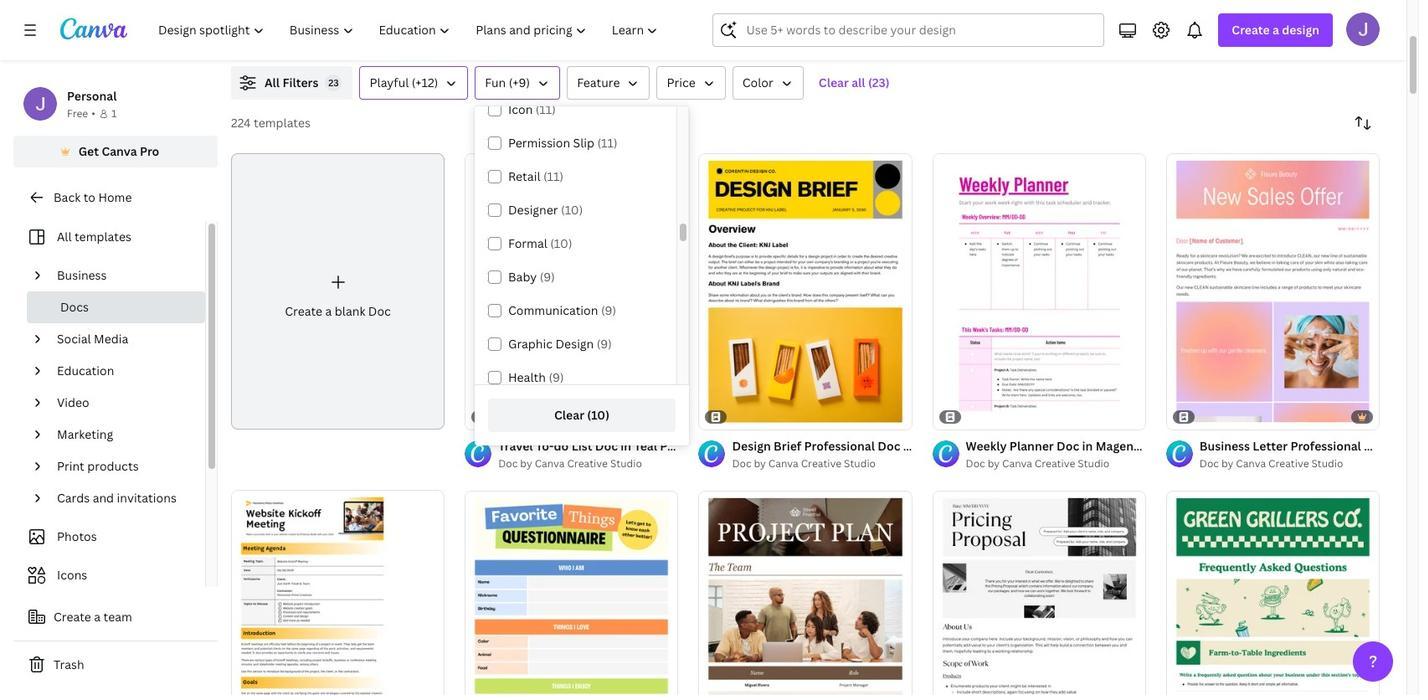 Task type: locate. For each thing, give the bounding box(es) containing it.
clear left 'all'
[[819, 75, 849, 90]]

(9) right baby
[[540, 269, 555, 285]]

2 vertical spatial (11)
[[544, 168, 564, 184]]

all for all templates
[[57, 229, 72, 245]]

3 doc by canva creative studio link from the left
[[966, 456, 1147, 473]]

designer (10)
[[508, 202, 583, 218]]

(9) right the health
[[549, 369, 564, 385]]

3 by from the left
[[988, 457, 1000, 471]]

all templates
[[57, 229, 131, 245]]

a
[[1273, 22, 1280, 38], [326, 303, 332, 319], [94, 609, 101, 625]]

photos
[[57, 529, 97, 545]]

(11)
[[536, 101, 556, 117], [598, 135, 618, 151], [544, 168, 564, 184]]

favorite things questionnaire doc in blue orange green playful style image
[[465, 491, 679, 695]]

canva inside get canva pro button
[[102, 143, 137, 159]]

4 doc by canva creative studio link from the left
[[1200, 456, 1381, 473]]

(9) right communication
[[601, 302, 617, 318]]

(10) right formal
[[551, 235, 573, 251]]

2 doc by canva creative studio link from the left
[[732, 456, 913, 473]]

4 by from the left
[[1222, 457, 1234, 471]]

price
[[667, 75, 696, 90]]

2 creative from the left
[[801, 457, 842, 471]]

1 horizontal spatial create
[[285, 303, 323, 319]]

studio
[[611, 457, 642, 471], [844, 457, 876, 471], [1078, 457, 1110, 471], [1312, 457, 1344, 471]]

back
[[54, 189, 81, 205]]

create for create a blank doc
[[285, 303, 323, 319]]

feature button
[[567, 66, 650, 100]]

1 vertical spatial a
[[326, 303, 332, 319]]

0 horizontal spatial templates
[[75, 229, 131, 245]]

doc for weekly planner doc in magenta light pink vibrant professional style image
[[966, 457, 986, 471]]

canva for the design brief professional doc in yellow black grey bold modern style image
[[769, 457, 799, 471]]

docs
[[60, 299, 89, 315]]

price button
[[657, 66, 726, 100]]

(10) for formal
[[551, 235, 573, 251]]

Sort by button
[[1347, 106, 1381, 140]]

templates for 224 templates
[[254, 115, 311, 131]]

templates for all templates
[[75, 229, 131, 245]]

a inside dropdown button
[[1273, 22, 1280, 38]]

fun (+9)
[[485, 75, 530, 90]]

(11) right retail
[[544, 168, 564, 184]]

by for doc by canva creative studio link for project plan professional doc in dark brown brown light brown traditional corporate style image
[[754, 457, 766, 471]]

design brief professional doc in yellow black grey bold modern style image
[[699, 153, 913, 430]]

(11) for icon (11)
[[536, 101, 556, 117]]

jacob simon image
[[1347, 13, 1381, 46]]

1 vertical spatial all
[[57, 229, 72, 245]]

a for blank
[[326, 303, 332, 319]]

(11) right icon
[[536, 101, 556, 117]]

0 horizontal spatial clear
[[555, 407, 585, 423]]

224 templates
[[231, 115, 311, 131]]

video
[[57, 395, 89, 410]]

1 creative from the left
[[568, 457, 608, 471]]

4 doc by canva creative studio from the left
[[1200, 457, 1344, 471]]

feature
[[577, 75, 620, 90]]

1 vertical spatial create
[[285, 303, 323, 319]]

a left 'design'
[[1273, 22, 1280, 38]]

a for team
[[94, 609, 101, 625]]

3 creative from the left
[[1035, 457, 1076, 471]]

2 horizontal spatial a
[[1273, 22, 1280, 38]]

2 by from the left
[[754, 457, 766, 471]]

a inside button
[[94, 609, 101, 625]]

0 horizontal spatial a
[[94, 609, 101, 625]]

create a blank doc element
[[231, 153, 445, 430]]

1 doc by canva creative studio link from the left
[[499, 456, 679, 473]]

business letter professional doc in salmon light blue gradients style image
[[1167, 153, 1381, 430]]

2 vertical spatial (10)
[[588, 407, 610, 423]]

1 vertical spatial clear
[[555, 407, 585, 423]]

0 vertical spatial create
[[1233, 22, 1271, 38]]

create inside button
[[54, 609, 91, 625]]

2 doc by canva creative studio from the left
[[732, 457, 876, 471]]

4 creative from the left
[[1269, 457, 1310, 471]]

2 horizontal spatial create
[[1233, 22, 1271, 38]]

travel to-do list doc in teal pastel green pastel purple vibrant professional style image
[[465, 153, 679, 430]]

1 horizontal spatial templates
[[254, 115, 311, 131]]

doc by canva creative studio
[[499, 457, 642, 471], [732, 457, 876, 471], [966, 457, 1110, 471], [1200, 457, 1344, 471]]

free
[[67, 106, 88, 121]]

1 doc by canva creative studio from the left
[[499, 457, 642, 471]]

clear
[[819, 75, 849, 90], [555, 407, 585, 423]]

social media
[[57, 331, 128, 347]]

media
[[94, 331, 128, 347]]

1 horizontal spatial a
[[326, 303, 332, 319]]

studio for doc by canva creative studio link for project plan professional doc in dark brown brown light brown traditional corporate style image
[[844, 457, 876, 471]]

create a blank doc link
[[231, 153, 445, 430]]

education
[[57, 363, 114, 379]]

(+12)
[[412, 75, 438, 90]]

get canva pro
[[78, 143, 159, 159]]

clear down 'health (9)' in the left of the page
[[555, 407, 585, 423]]

doc
[[368, 303, 391, 319], [499, 457, 518, 471], [732, 457, 752, 471], [966, 457, 986, 471], [1200, 457, 1220, 471]]

0 horizontal spatial create
[[54, 609, 91, 625]]

slip
[[574, 135, 595, 151]]

fun
[[485, 75, 506, 90]]

(23)
[[869, 75, 890, 90]]

create left blank
[[285, 303, 323, 319]]

doc by canva creative studio link for favorite things questionnaire doc in blue orange green playful style image
[[499, 456, 679, 473]]

social media link
[[50, 323, 195, 355]]

design
[[1283, 22, 1320, 38]]

a left blank
[[326, 303, 332, 319]]

all
[[265, 75, 280, 90], [57, 229, 72, 245]]

224
[[231, 115, 251, 131]]

0 horizontal spatial all
[[57, 229, 72, 245]]

3 studio from the left
[[1078, 457, 1110, 471]]

4 studio from the left
[[1312, 457, 1344, 471]]

doc by canva creative studio for doc by canva creative studio link corresponding to food & restaurant faqs doc in green cream yellow bold nostalgia style image
[[1200, 457, 1344, 471]]

a left team
[[94, 609, 101, 625]]

baby
[[508, 269, 537, 285]]

create for create a team
[[54, 609, 91, 625]]

(10) down the design
[[588, 407, 610, 423]]

templates right 224
[[254, 115, 311, 131]]

1 horizontal spatial all
[[265, 75, 280, 90]]

pro
[[140, 143, 159, 159]]

templates down back to home
[[75, 229, 131, 245]]

blank
[[335, 303, 366, 319]]

0 vertical spatial templates
[[254, 115, 311, 131]]

(+9)
[[509, 75, 530, 90]]

doc by canva creative studio link for pricing proposal professional doc in white black grey sleek monochrome style image
[[966, 456, 1147, 473]]

0 vertical spatial all
[[265, 75, 280, 90]]

create left 'design'
[[1233, 22, 1271, 38]]

2 vertical spatial create
[[54, 609, 91, 625]]

team
[[103, 609, 132, 625]]

templates
[[254, 115, 311, 131], [75, 229, 131, 245]]

doc by canva creative studio link
[[499, 456, 679, 473], [732, 456, 913, 473], [966, 456, 1147, 473], [1200, 456, 1381, 473]]

studio for doc by canva creative studio link related to pricing proposal professional doc in white black grey sleek monochrome style image
[[1078, 457, 1110, 471]]

communication (9)
[[508, 302, 617, 318]]

2 studio from the left
[[844, 457, 876, 471]]

by for doc by canva creative studio link corresponding to food & restaurant faqs doc in green cream yellow bold nostalgia style image
[[1222, 457, 1234, 471]]

(11) right slip
[[598, 135, 618, 151]]

None search field
[[713, 13, 1105, 47]]

(9) for communication (9)
[[601, 302, 617, 318]]

all filters
[[265, 75, 319, 90]]

free •
[[67, 106, 95, 121]]

print
[[57, 458, 84, 474]]

(10)
[[561, 202, 583, 218], [551, 235, 573, 251], [588, 407, 610, 423]]

1 horizontal spatial clear
[[819, 75, 849, 90]]

0 vertical spatial (10)
[[561, 202, 583, 218]]

create inside dropdown button
[[1233, 22, 1271, 38]]

all left filters
[[265, 75, 280, 90]]

create
[[1233, 22, 1271, 38], [285, 303, 323, 319], [54, 609, 91, 625]]

doc for the design brief professional doc in yellow black grey bold modern style image
[[732, 457, 752, 471]]

0 vertical spatial (11)
[[536, 101, 556, 117]]

products
[[87, 458, 139, 474]]

business link
[[50, 260, 195, 292]]

1 studio from the left
[[611, 457, 642, 471]]

create down icons
[[54, 609, 91, 625]]

1 vertical spatial templates
[[75, 229, 131, 245]]

1 by from the left
[[520, 457, 533, 471]]

personal
[[67, 88, 117, 104]]

all templates link
[[23, 221, 195, 253]]

2 vertical spatial a
[[94, 609, 101, 625]]

get
[[78, 143, 99, 159]]

(10) right designer
[[561, 202, 583, 218]]

(9) right the design
[[597, 336, 612, 352]]

by
[[520, 457, 533, 471], [754, 457, 766, 471], [988, 457, 1000, 471], [1222, 457, 1234, 471]]

3 doc by canva creative studio from the left
[[966, 457, 1110, 471]]

0 vertical spatial a
[[1273, 22, 1280, 38]]

video link
[[50, 387, 195, 419]]

0 vertical spatial clear
[[819, 75, 849, 90]]

formal (10)
[[508, 235, 573, 251]]

all down the back
[[57, 229, 72, 245]]

23
[[329, 76, 339, 89]]

business
[[57, 267, 107, 283]]

filters
[[283, 75, 319, 90]]

retail
[[508, 168, 541, 184]]

1 vertical spatial (10)
[[551, 235, 573, 251]]

studio for doc by canva creative studio link corresponding to food & restaurant faqs doc in green cream yellow bold nostalgia style image
[[1312, 457, 1344, 471]]

canva
[[102, 143, 137, 159], [535, 457, 565, 471], [769, 457, 799, 471], [1003, 457, 1033, 471], [1237, 457, 1267, 471]]

creative
[[568, 457, 608, 471], [801, 457, 842, 471], [1035, 457, 1076, 471], [1269, 457, 1310, 471]]



Task type: vqa. For each thing, say whether or not it's contained in the screenshot.


Task type: describe. For each thing, give the bounding box(es) containing it.
doc by canva creative studio link for food & restaurant faqs doc in green cream yellow bold nostalgia style image
[[1200, 456, 1381, 473]]

back to home
[[54, 189, 132, 205]]

top level navigation element
[[147, 13, 673, 47]]

cards and invitations
[[57, 490, 177, 506]]

pricing proposal professional doc in white black grey sleek monochrome style image
[[933, 491, 1147, 695]]

(9) for health (9)
[[549, 369, 564, 385]]

•
[[92, 106, 95, 121]]

all
[[852, 75, 866, 90]]

cards and invitations link
[[50, 483, 195, 514]]

trash
[[54, 657, 84, 673]]

clear all (23) button
[[811, 66, 899, 100]]

1 vertical spatial (11)
[[598, 135, 618, 151]]

creative for pricing proposal professional doc in white black grey sleek monochrome style image
[[1035, 457, 1076, 471]]

clear all (23)
[[819, 75, 890, 90]]

trash link
[[13, 648, 218, 682]]

permission
[[508, 135, 571, 151]]

get canva pro button
[[13, 136, 218, 168]]

health
[[508, 369, 546, 385]]

creative for food & restaurant faqs doc in green cream yellow bold nostalgia style image
[[1269, 457, 1310, 471]]

baby (9)
[[508, 269, 555, 285]]

project plan professional doc in dark brown brown light brown traditional corporate style image
[[699, 491, 913, 695]]

food & restaurant faqs doc in green cream yellow bold nostalgia style image
[[1167, 491, 1381, 695]]

canva for business letter professional doc in salmon light blue gradients style image
[[1237, 457, 1267, 471]]

all for all filters
[[265, 75, 280, 90]]

education link
[[50, 355, 195, 387]]

a for design
[[1273, 22, 1280, 38]]

doc by canva creative studio for doc by canva creative studio link for project plan professional doc in dark brown brown light brown traditional corporate style image
[[732, 457, 876, 471]]

doc by canva creative studio link for project plan professional doc in dark brown brown light brown traditional corporate style image
[[732, 456, 913, 473]]

playful (+12) button
[[360, 66, 469, 100]]

to
[[83, 189, 95, 205]]

communication
[[508, 302, 599, 318]]

health (9)
[[508, 369, 564, 385]]

color button
[[733, 66, 804, 100]]

clear for clear (10)
[[555, 407, 585, 423]]

23 filter options selected element
[[325, 75, 342, 91]]

graphic
[[508, 336, 553, 352]]

weekly planner doc in magenta light pink vibrant professional style image
[[933, 153, 1147, 430]]

kickoff meeting doc in orange black white professional gradients style image
[[231, 490, 445, 695]]

photos link
[[23, 521, 195, 553]]

graphic design (9)
[[508, 336, 612, 352]]

doc for the travel to-do list doc in teal pastel green pastel purple vibrant professional style image
[[499, 457, 518, 471]]

create for create a design
[[1233, 22, 1271, 38]]

create a design button
[[1219, 13, 1334, 47]]

icons link
[[23, 560, 195, 591]]

create a blank doc
[[285, 303, 391, 319]]

create a design
[[1233, 22, 1320, 38]]

playful (+12)
[[370, 75, 438, 90]]

clear (10) button
[[488, 399, 676, 432]]

(10) for designer
[[561, 202, 583, 218]]

canva for the travel to-do list doc in teal pastel green pastel purple vibrant professional style image
[[535, 457, 565, 471]]

social
[[57, 331, 91, 347]]

creative for project plan professional doc in dark brown brown light brown traditional corporate style image
[[801, 457, 842, 471]]

clear for clear all (23)
[[819, 75, 849, 90]]

color
[[743, 75, 774, 90]]

retail (11)
[[508, 168, 564, 184]]

and
[[93, 490, 114, 506]]

by for doc by canva creative studio link associated with favorite things questionnaire doc in blue orange green playful style image
[[520, 457, 533, 471]]

print products link
[[50, 451, 195, 483]]

creative for favorite things questionnaire doc in blue orange green playful style image
[[568, 457, 608, 471]]

cards
[[57, 490, 90, 506]]

home
[[98, 189, 132, 205]]

Search search field
[[747, 14, 1094, 46]]

(10) inside button
[[588, 407, 610, 423]]

doc by canva creative studio for doc by canva creative studio link related to pricing proposal professional doc in white black grey sleek monochrome style image
[[966, 457, 1110, 471]]

by for doc by canva creative studio link related to pricing proposal professional doc in white black grey sleek monochrome style image
[[988, 457, 1000, 471]]

canva for weekly planner doc in magenta light pink vibrant professional style image
[[1003, 457, 1033, 471]]

doc for business letter professional doc in salmon light blue gradients style image
[[1200, 457, 1220, 471]]

icons
[[57, 567, 87, 583]]

1
[[111, 106, 117, 121]]

icon
[[508, 101, 533, 117]]

print products
[[57, 458, 139, 474]]

marketing link
[[50, 419, 195, 451]]

(11) for retail (11)
[[544, 168, 564, 184]]

formal
[[508, 235, 548, 251]]

create a team
[[54, 609, 132, 625]]

design
[[556, 336, 594, 352]]

back to home link
[[13, 181, 218, 214]]

playful
[[370, 75, 409, 90]]

fun (+9) button
[[475, 66, 561, 100]]

create a team button
[[13, 601, 218, 634]]

designer
[[508, 202, 558, 218]]

marketing
[[57, 426, 113, 442]]

invitations
[[117, 490, 177, 506]]

doc by canva creative studio for doc by canva creative studio link associated with favorite things questionnaire doc in blue orange green playful style image
[[499, 457, 642, 471]]

clear (10)
[[555, 407, 610, 423]]

(9) for baby (9)
[[540, 269, 555, 285]]

permission slip (11)
[[508, 135, 618, 151]]

studio for doc by canva creative studio link associated with favorite things questionnaire doc in blue orange green playful style image
[[611, 457, 642, 471]]

icon (11)
[[508, 101, 556, 117]]



